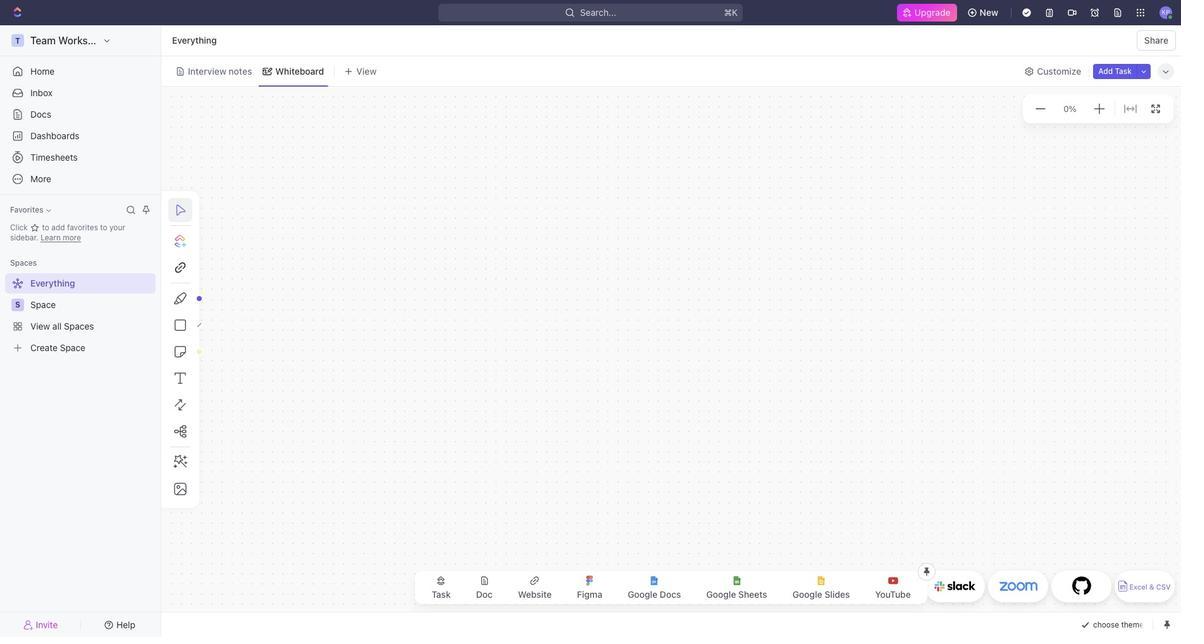 Task type: describe. For each thing, give the bounding box(es) containing it.
csv
[[1157, 583, 1171, 592]]

create
[[30, 342, 58, 353]]

slides
[[825, 589, 850, 600]]

help button
[[84, 616, 156, 634]]

1 horizontal spatial task
[[1116, 66, 1132, 76]]

home link
[[5, 61, 156, 82]]

whiteboard link
[[273, 62, 324, 80]]

timesheets
[[30, 152, 78, 163]]

new
[[980, 7, 999, 18]]

all
[[52, 321, 62, 332]]

invite user image
[[23, 619, 33, 631]]

customize button
[[1021, 62, 1086, 80]]

inbox
[[30, 87, 53, 98]]

1 horizontal spatial space
[[60, 342, 85, 353]]

share button
[[1137, 30, 1177, 51]]

click
[[10, 223, 30, 232]]

add task button
[[1094, 64, 1138, 79]]

google slides button
[[783, 575, 861, 601]]

excel & csv
[[1130, 583, 1171, 592]]

0 vertical spatial space
[[30, 299, 56, 310]]

kp button
[[1156, 3, 1177, 23]]

team workspace, , element
[[11, 34, 24, 47]]

add
[[51, 223, 65, 232]]

upgrade
[[915, 7, 951, 18]]

create space
[[30, 342, 85, 353]]

google for google slides
[[793, 589, 823, 600]]

google slides
[[793, 589, 850, 600]]

view all spaces link
[[5, 317, 153, 337]]

invite button
[[5, 616, 77, 634]]

website button
[[508, 575, 562, 601]]

view for view
[[357, 66, 377, 76]]

youtube button
[[866, 575, 922, 601]]

favorites
[[10, 205, 43, 215]]

kp
[[1162, 8, 1171, 16]]

more
[[30, 173, 51, 184]]

⌘k
[[724, 7, 738, 18]]

help button
[[84, 616, 156, 634]]

interview notes link
[[185, 62, 252, 80]]

2 to from the left
[[100, 223, 107, 232]]

google for google docs
[[628, 589, 658, 600]]

to add favorites to your sidebar.
[[10, 223, 125, 242]]

google docs
[[628, 589, 681, 600]]

everything for the right everything link
[[172, 35, 217, 46]]

0%
[[1064, 104, 1077, 114]]

1 vertical spatial task
[[432, 589, 451, 600]]

learn more link
[[41, 233, 81, 242]]

excel
[[1130, 583, 1148, 592]]



Task type: vqa. For each thing, say whether or not it's contained in the screenshot.
'View' to the top
yes



Task type: locate. For each thing, give the bounding box(es) containing it.
notes
[[229, 66, 252, 76]]

share
[[1145, 35, 1169, 46]]

1 google from the left
[[628, 589, 658, 600]]

0% button
[[1062, 101, 1080, 116]]

view inside tree
[[30, 321, 50, 332]]

view for view all spaces
[[30, 321, 50, 332]]

0 vertical spatial task
[[1116, 66, 1132, 76]]

new button
[[963, 3, 1006, 23]]

spaces inside tree
[[64, 321, 94, 332]]

1 vertical spatial space
[[60, 342, 85, 353]]

everything up interview
[[172, 35, 217, 46]]

google sheets
[[707, 589, 768, 600]]

0 horizontal spatial everything link
[[5, 273, 153, 294]]

0 vertical spatial docs
[[30, 109, 51, 120]]

to left your
[[100, 223, 107, 232]]

1 to from the left
[[42, 223, 49, 232]]

team
[[30, 35, 56, 46]]

tree containing everything
[[5, 273, 156, 358]]

0 horizontal spatial task
[[432, 589, 451, 600]]

google docs button
[[618, 575, 692, 601]]

0 vertical spatial everything link
[[169, 33, 220, 48]]

s
[[15, 300, 20, 310]]

1 vertical spatial everything link
[[5, 273, 153, 294]]

0 horizontal spatial everything
[[30, 278, 75, 289]]

3 google from the left
[[793, 589, 823, 600]]

everything inside tree
[[30, 278, 75, 289]]

sheets
[[739, 589, 768, 600]]

dashboards link
[[5, 126, 156, 146]]

customize
[[1038, 66, 1082, 76]]

1 vertical spatial everything
[[30, 278, 75, 289]]

view all spaces
[[30, 321, 94, 332]]

google left slides on the bottom of the page
[[793, 589, 823, 600]]

0 horizontal spatial view
[[30, 321, 50, 332]]

google left sheets
[[707, 589, 736, 600]]

everything up all on the bottom left of the page
[[30, 278, 75, 289]]

add
[[1099, 66, 1114, 76]]

spaces
[[10, 258, 37, 268], [64, 321, 94, 332]]

view button
[[340, 56, 446, 86]]

favorites
[[67, 223, 98, 232]]

website
[[518, 589, 552, 600]]

team workspace
[[30, 35, 111, 46]]

1 horizontal spatial google
[[707, 589, 736, 600]]

task right add
[[1116, 66, 1132, 76]]

1 horizontal spatial spaces
[[64, 321, 94, 332]]

doc
[[476, 589, 493, 600]]

inbox link
[[5, 83, 156, 103]]

task button
[[422, 575, 461, 601]]

google for google sheets
[[707, 589, 736, 600]]

0 horizontal spatial space
[[30, 299, 56, 310]]

home
[[30, 66, 55, 77]]

everything for bottommost everything link
[[30, 278, 75, 289]]

doc button
[[466, 575, 503, 601]]

invite
[[36, 619, 58, 630]]

everything link
[[169, 33, 220, 48], [5, 273, 153, 294]]

space right space, , element
[[30, 299, 56, 310]]

help
[[117, 619, 135, 630]]

space, , element
[[11, 299, 24, 311]]

docs
[[30, 109, 51, 120], [660, 589, 681, 600]]

create space link
[[5, 338, 153, 358]]

0 horizontal spatial to
[[42, 223, 49, 232]]

t
[[15, 36, 20, 45]]

google
[[628, 589, 658, 600], [707, 589, 736, 600], [793, 589, 823, 600]]

youtube
[[876, 589, 911, 600]]

space link
[[30, 295, 153, 315]]

0 horizontal spatial docs
[[30, 109, 51, 120]]

spaces down sidebar.
[[10, 258, 37, 268]]

your
[[110, 223, 125, 232]]

learn
[[41, 233, 61, 242]]

1 horizontal spatial everything link
[[169, 33, 220, 48]]

to up learn
[[42, 223, 49, 232]]

1 vertical spatial spaces
[[64, 321, 94, 332]]

0 vertical spatial spaces
[[10, 258, 37, 268]]

workspace
[[58, 35, 111, 46]]

figma button
[[567, 575, 613, 601]]

2 horizontal spatial google
[[793, 589, 823, 600]]

search...
[[580, 7, 617, 18]]

0 horizontal spatial spaces
[[10, 258, 37, 268]]

to
[[42, 223, 49, 232], [100, 223, 107, 232]]

2 google from the left
[[707, 589, 736, 600]]

docs link
[[5, 104, 156, 125]]

more
[[63, 233, 81, 242]]

space down view all spaces link
[[60, 342, 85, 353]]

add task
[[1099, 66, 1132, 76]]

task left doc
[[432, 589, 451, 600]]

favorites button
[[5, 203, 56, 218]]

space
[[30, 299, 56, 310], [60, 342, 85, 353]]

tree
[[5, 273, 156, 358]]

learn more
[[41, 233, 81, 242]]

interview
[[188, 66, 226, 76]]

more button
[[5, 169, 156, 189]]

&
[[1150, 583, 1155, 592]]

whiteboard
[[276, 66, 324, 76]]

0 vertical spatial everything
[[172, 35, 217, 46]]

timesheets link
[[5, 147, 156, 168]]

interview notes
[[188, 66, 252, 76]]

view
[[357, 66, 377, 76], [30, 321, 50, 332]]

1 horizontal spatial to
[[100, 223, 107, 232]]

0 horizontal spatial google
[[628, 589, 658, 600]]

everything link up interview
[[169, 33, 220, 48]]

1 horizontal spatial view
[[357, 66, 377, 76]]

view inside button
[[357, 66, 377, 76]]

1 horizontal spatial everything
[[172, 35, 217, 46]]

everything link up space link
[[5, 273, 153, 294]]

dashboards
[[30, 130, 80, 141]]

1 horizontal spatial docs
[[660, 589, 681, 600]]

upgrade link
[[897, 4, 958, 22]]

task
[[1116, 66, 1132, 76], [432, 589, 451, 600]]

sidebar navigation
[[0, 25, 164, 637]]

view button
[[340, 62, 381, 80]]

google sheets button
[[697, 575, 778, 601]]

0 vertical spatial view
[[357, 66, 377, 76]]

google inside 'button'
[[793, 589, 823, 600]]

docs inside sidebar 'navigation'
[[30, 109, 51, 120]]

sidebar.
[[10, 233, 39, 242]]

docs inside button
[[660, 589, 681, 600]]

figma
[[577, 589, 603, 600]]

1 vertical spatial docs
[[660, 589, 681, 600]]

google right figma at the bottom of page
[[628, 589, 658, 600]]

spaces up create space link in the bottom left of the page
[[64, 321, 94, 332]]

1 vertical spatial view
[[30, 321, 50, 332]]

tree inside sidebar 'navigation'
[[5, 273, 156, 358]]

excel & csv link
[[1115, 571, 1175, 603]]

everything
[[172, 35, 217, 46], [30, 278, 75, 289]]



